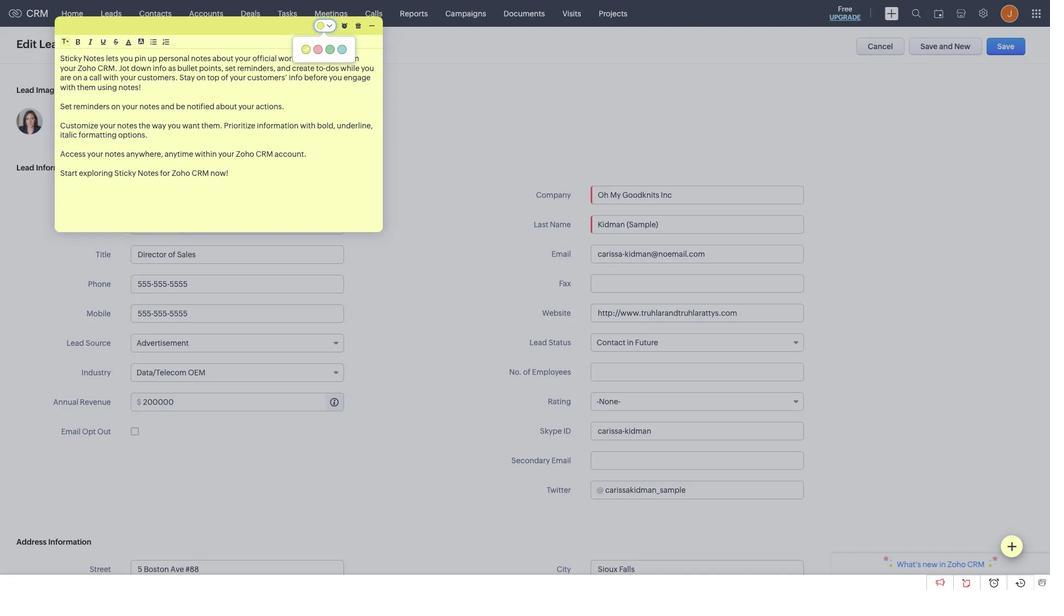 Task type: describe. For each thing, give the bounding box(es) containing it.
lead for lead source
[[67, 339, 84, 348]]

contacts
[[139, 9, 172, 18]]

want
[[182, 121, 200, 130]]

lead image
[[16, 86, 59, 95]]

a
[[84, 73, 88, 82]]

2 vertical spatial zoho
[[172, 169, 190, 178]]

create new sticky note image
[[1007, 542, 1017, 552]]

your down notes!
[[122, 102, 138, 111]]

calls link
[[357, 0, 391, 27]]

new
[[955, 42, 971, 51]]

create
[[292, 64, 315, 72]]

1 vertical spatial within
[[195, 150, 217, 159]]

personal
[[159, 54, 190, 63]]

city
[[557, 566, 571, 575]]

deals link
[[232, 0, 269, 27]]

your up exploring
[[87, 150, 103, 159]]

1 vertical spatial notes
[[138, 169, 159, 178]]

image image
[[16, 108, 43, 135]]

save and new
[[921, 42, 971, 51]]

home
[[62, 9, 83, 18]]

skype id
[[540, 427, 571, 436]]

while
[[341, 64, 360, 72]]

lets
[[106, 54, 119, 63]]

them
[[77, 83, 96, 92]]

call
[[89, 73, 102, 82]]

source
[[86, 339, 111, 348]]

anytime
[[165, 150, 193, 159]]

fax
[[559, 280, 571, 288]]

secondary
[[512, 457, 550, 466]]

be
[[176, 102, 185, 111]]

edit lead edit page layout
[[16, 38, 129, 50]]

reports link
[[391, 0, 437, 27]]

image
[[36, 86, 59, 95]]

bullet
[[177, 64, 198, 72]]

2 horizontal spatial zoho
[[236, 150, 254, 159]]

save for save
[[998, 42, 1015, 51]]

notified
[[187, 102, 215, 111]]

customize
[[60, 121, 98, 130]]

up
[[148, 54, 157, 63]]

0 horizontal spatial crm
[[26, 8, 48, 19]]

start exploring sticky notes for zoho crm now!
[[60, 169, 229, 178]]

status
[[549, 339, 571, 347]]

visits
[[563, 9, 581, 18]]

cancel
[[868, 42, 894, 51]]

profile element
[[995, 0, 1025, 27]]

email for email
[[552, 250, 571, 259]]

you inside customize your notes the way you want them. prioritize information with bold, underline, italic formatting options.
[[168, 121, 181, 130]]

reminder image
[[342, 23, 348, 29]]

points,
[[199, 64, 224, 72]]

reminders
[[73, 102, 110, 111]]

start
[[60, 169, 77, 178]]

them.
[[201, 121, 223, 130]]

address
[[16, 538, 47, 547]]

rating
[[548, 398, 571, 407]]

account.
[[275, 150, 307, 159]]

2 horizontal spatial on
[[197, 73, 206, 82]]

bold,
[[317, 121, 335, 130]]

email opt out
[[61, 428, 111, 437]]

you up jot at top
[[120, 54, 133, 63]]

id
[[564, 427, 571, 436]]

anywhere,
[[126, 150, 163, 159]]

and inside sticky notes lets you pin up personal notes about your official work items from within your zoho crm. jot down info as bullet points, set reminders, and create to-dos while you are on a call with your customers. stay on top of your customers' info before you engage with them using notes!
[[277, 64, 291, 72]]

down
[[131, 64, 151, 72]]

your up prioritize
[[239, 102, 254, 111]]

dos
[[326, 64, 339, 72]]

profile image
[[1001, 5, 1019, 22]]

annual revenue
[[53, 398, 111, 407]]

set
[[60, 102, 72, 111]]

accounts link
[[180, 0, 232, 27]]

projects
[[599, 9, 628, 18]]

zoho inside sticky notes lets you pin up personal notes about your official work items from within your zoho crm. jot down info as bullet points, set reminders, and create to-dos while you are on a call with your customers. stay on top of your customers' info before you engage with them using notes!
[[78, 64, 96, 72]]

notes!
[[119, 83, 141, 92]]

deals
[[241, 9, 260, 18]]

lead for lead image
[[16, 86, 34, 95]]

2 vertical spatial crm
[[192, 169, 209, 178]]

your down set
[[230, 73, 246, 82]]

stay
[[179, 73, 195, 82]]

notes down formatting on the top of page
[[105, 150, 125, 159]]

1 horizontal spatial of
[[523, 368, 531, 377]]

0 horizontal spatial edit
[[16, 38, 37, 50]]

company
[[536, 191, 571, 200]]

now!
[[211, 169, 229, 178]]

notes inside sticky notes lets you pin up personal notes about your official work items from within your zoho crm. jot down info as bullet points, set reminders, and create to-dos while you are on a call with your customers. stay on top of your customers' info before you engage with them using notes!
[[191, 54, 211, 63]]

0 horizontal spatial info
[[153, 64, 167, 72]]

street
[[90, 566, 111, 575]]

campaigns
[[446, 9, 486, 18]]

you up engage
[[361, 64, 374, 72]]

upgrade
[[830, 14, 861, 21]]

documents link
[[495, 0, 554, 27]]

1 vertical spatial info
[[289, 73, 303, 82]]

crm.
[[98, 64, 117, 72]]

meetings link
[[306, 0, 357, 27]]

lead up are on the left top of page
[[39, 38, 65, 50]]

employees
[[532, 368, 571, 377]]

with inside customize your notes the way you want them. prioritize information with bold, underline, italic formatting options.
[[300, 121, 316, 130]]

prioritize
[[224, 121, 256, 130]]

save and new button
[[909, 38, 982, 55]]

reminders,
[[237, 64, 276, 72]]

and inside button
[[940, 42, 953, 51]]



Task type: locate. For each thing, give the bounding box(es) containing it.
about up prioritize
[[216, 102, 237, 111]]

lead left start
[[16, 164, 34, 172]]

0 vertical spatial about
[[213, 54, 234, 63]]

are
[[60, 73, 71, 82]]

customers'
[[247, 73, 287, 82]]

1 vertical spatial crm
[[256, 150, 273, 159]]

email for email opt out
[[61, 428, 81, 437]]

on left top
[[197, 73, 206, 82]]

information right "address"
[[48, 538, 91, 547]]

campaigns link
[[437, 0, 495, 27]]

within inside sticky notes lets you pin up personal notes about your official work items from within your zoho crm. jot down info as bullet points, set reminders, and create to-dos while you are on a call with your customers. stay on top of your customers' info before you engage with them using notes!
[[337, 54, 359, 63]]

email down name
[[552, 250, 571, 259]]

about inside sticky notes lets you pin up personal notes about your official work items from within your zoho crm. jot down info as bullet points, set reminders, and create to-dos while you are on a call with your customers. stay on top of your customers' info before you engage with them using notes!
[[213, 54, 234, 63]]

edit inside edit lead edit page layout
[[70, 40, 84, 48]]

0 vertical spatial email
[[552, 250, 571, 259]]

lead status
[[530, 339, 571, 347]]

lead left the image
[[16, 86, 34, 95]]

cancel button
[[857, 38, 905, 55]]

save button
[[987, 38, 1026, 55]]

sticky down edit lead edit page layout
[[60, 54, 82, 63]]

save for save and new
[[921, 42, 938, 51]]

about for notified
[[216, 102, 237, 111]]

your up notes!
[[120, 73, 136, 82]]

1 vertical spatial about
[[216, 102, 237, 111]]

official
[[253, 54, 277, 63]]

email left opt
[[61, 428, 81, 437]]

you down dos
[[329, 73, 342, 82]]

crm left now! at the top left
[[192, 169, 209, 178]]

1 horizontal spatial with
[[103, 73, 119, 82]]

set
[[225, 64, 236, 72]]

lead
[[39, 38, 65, 50], [16, 86, 34, 95], [16, 164, 34, 172], [530, 339, 547, 347], [67, 339, 84, 348]]

leads
[[101, 9, 122, 18]]

1 vertical spatial and
[[277, 64, 291, 72]]

no.
[[509, 368, 522, 377]]

1 vertical spatial zoho
[[236, 150, 254, 159]]

zoho up a
[[78, 64, 96, 72]]

twitter
[[547, 486, 571, 495]]

top
[[207, 73, 220, 82]]

website
[[542, 309, 571, 318]]

0 vertical spatial notes
[[83, 54, 104, 63]]

2 vertical spatial and
[[161, 102, 175, 111]]

and left the new
[[940, 42, 953, 51]]

save left the new
[[921, 42, 938, 51]]

access
[[60, 150, 86, 159]]

calendar image
[[935, 9, 944, 18]]

jot
[[119, 64, 129, 72]]

notes left for
[[138, 169, 159, 178]]

with down are on the left top of page
[[60, 83, 76, 92]]

and down work
[[277, 64, 291, 72]]

edit left the page
[[70, 40, 84, 48]]

about up set
[[213, 54, 234, 63]]

revenue
[[80, 398, 111, 407]]

1 vertical spatial of
[[523, 368, 531, 377]]

1 vertical spatial with
[[60, 83, 76, 92]]

notes inside customize your notes the way you want them. prioritize information with bold, underline, italic formatting options.
[[117, 121, 137, 130]]

customers.
[[138, 73, 178, 82]]

0 horizontal spatial with
[[60, 83, 76, 92]]

your up now! at the top left
[[218, 150, 234, 159]]

2 horizontal spatial and
[[940, 42, 953, 51]]

save down profile icon
[[998, 42, 1015, 51]]

0 horizontal spatial on
[[73, 73, 82, 82]]

edit page layout link
[[70, 40, 129, 48]]

0 vertical spatial and
[[940, 42, 953, 51]]

0 vertical spatial within
[[337, 54, 359, 63]]

1 horizontal spatial save
[[998, 42, 1015, 51]]

notes
[[83, 54, 104, 63], [138, 169, 159, 178]]

lead for lead status
[[530, 339, 547, 347]]

0 horizontal spatial of
[[221, 73, 228, 82]]

lead information
[[16, 164, 79, 172]]

delete image
[[356, 23, 361, 29]]

with down crm. in the top left of the page
[[103, 73, 119, 82]]

lead for lead information
[[16, 164, 34, 172]]

to-
[[316, 64, 326, 72]]

notes up the
[[139, 102, 159, 111]]

zoho down prioritize
[[236, 150, 254, 159]]

meetings
[[315, 9, 348, 18]]

skype
[[540, 427, 562, 436]]

within up now! at the top left
[[195, 150, 217, 159]]

way
[[152, 121, 166, 130]]

lead left the status
[[530, 339, 547, 347]]

your up set
[[235, 54, 251, 63]]

sticky
[[60, 54, 82, 63], [114, 169, 136, 178]]

1 horizontal spatial info
[[289, 73, 303, 82]]

reports
[[400, 9, 428, 18]]

0 vertical spatial of
[[221, 73, 228, 82]]

within up while at the top of the page
[[337, 54, 359, 63]]

you right way
[[168, 121, 181, 130]]

None field
[[62, 37, 69, 46]]

accounts
[[189, 9, 223, 18]]

0 vertical spatial info
[[153, 64, 167, 72]]

create menu image
[[885, 7, 899, 20]]

zoho
[[78, 64, 96, 72], [236, 150, 254, 159], [172, 169, 190, 178]]

pin
[[135, 54, 146, 63]]

from
[[319, 54, 336, 63]]

1 vertical spatial information
[[48, 538, 91, 547]]

0 vertical spatial information
[[36, 164, 79, 172]]

crm left home link
[[26, 8, 48, 19]]

2 vertical spatial email
[[552, 457, 571, 466]]

you
[[120, 54, 133, 63], [361, 64, 374, 72], [329, 73, 342, 82], [168, 121, 181, 130]]

access your notes anywhere, anytime within your zoho crm account.
[[60, 150, 307, 159]]

of inside sticky notes lets you pin up personal notes about your official work items from within your zoho crm. jot down info as bullet points, set reminders, and create to-dos while you are on a call with your customers. stay on top of your customers' info before you engage with them using notes!
[[221, 73, 228, 82]]

secondary email
[[512, 457, 571, 466]]

0 horizontal spatial and
[[161, 102, 175, 111]]

1 vertical spatial email
[[61, 428, 81, 437]]

2 horizontal spatial crm
[[256, 150, 273, 159]]

your inside customize your notes the way you want them. prioritize information with bold, underline, italic formatting options.
[[100, 121, 116, 130]]

free
[[838, 5, 853, 13]]

edit
[[16, 38, 37, 50], [70, 40, 84, 48]]

information down access
[[36, 164, 79, 172]]

and
[[940, 42, 953, 51], [277, 64, 291, 72], [161, 102, 175, 111]]

actions.
[[256, 102, 284, 111]]

customize your notes the way you want them. prioritize information with bold, underline, italic formatting options.
[[60, 121, 375, 140]]

your up formatting on the top of page
[[100, 121, 116, 130]]

1 horizontal spatial edit
[[70, 40, 84, 48]]

info down create
[[289, 73, 303, 82]]

the
[[139, 121, 150, 130]]

sticky notes lets you pin up personal notes about your official work items from within your zoho crm. jot down info as bullet points, set reminders, and create to-dos while you are on a call with your customers. stay on top of your customers' info before you engage with them using notes!
[[60, 54, 376, 92]]

1 horizontal spatial sticky
[[114, 169, 136, 178]]

set reminders on your notes and be notified about your actions.
[[60, 102, 284, 111]]

notes inside sticky notes lets you pin up personal notes about your official work items from within your zoho crm. jot down info as bullet points, set reminders, and create to-dos while you are on a call with your customers. stay on top of your customers' info before you engage with them using notes!
[[83, 54, 104, 63]]

1 save from the left
[[921, 42, 938, 51]]

1 horizontal spatial on
[[111, 102, 120, 111]]

tasks
[[278, 9, 297, 18]]

sticky down anywhere,
[[114, 169, 136, 178]]

None text field
[[591, 216, 804, 234], [183, 217, 343, 234], [591, 245, 804, 264], [591, 304, 804, 323], [143, 394, 343, 411], [591, 452, 804, 471], [131, 561, 344, 579], [591, 216, 804, 234], [183, 217, 343, 234], [591, 245, 804, 264], [591, 304, 804, 323], [143, 394, 343, 411], [591, 452, 804, 471], [131, 561, 344, 579]]

info
[[153, 64, 167, 72], [289, 73, 303, 82]]

1 horizontal spatial crm
[[192, 169, 209, 178]]

for
[[160, 169, 170, 178]]

annual
[[53, 398, 78, 407]]

free upgrade
[[830, 5, 861, 21]]

search image
[[912, 9, 921, 18]]

page
[[85, 40, 103, 48]]

about for notes
[[213, 54, 234, 63]]

save inside button
[[921, 42, 938, 51]]

2 save from the left
[[998, 42, 1015, 51]]

sticky inside sticky notes lets you pin up personal notes about your official work items from within your zoho crm. jot down info as bullet points, set reminders, and create to-dos while you are on a call with your customers. stay on top of your customers' info before you engage with them using notes!
[[60, 54, 82, 63]]

0 vertical spatial with
[[103, 73, 119, 82]]

industry
[[82, 369, 111, 378]]

on down using
[[111, 102, 120, 111]]

lead source
[[67, 339, 111, 348]]

notes down the page
[[83, 54, 104, 63]]

tasks link
[[269, 0, 306, 27]]

information
[[257, 121, 299, 130]]

edit down crm "link"
[[16, 38, 37, 50]]

2 horizontal spatial with
[[300, 121, 316, 130]]

last name
[[534, 221, 571, 229]]

about
[[213, 54, 234, 63], [216, 102, 237, 111]]

save inside button
[[998, 42, 1015, 51]]

create menu element
[[879, 0, 906, 27]]

calls
[[365, 9, 383, 18]]

0 horizontal spatial save
[[921, 42, 938, 51]]

0 horizontal spatial sticky
[[60, 54, 82, 63]]

projects link
[[590, 0, 636, 27]]

address information
[[16, 538, 91, 547]]

1 horizontal spatial within
[[337, 54, 359, 63]]

and left "be"
[[161, 102, 175, 111]]

lead left source
[[67, 339, 84, 348]]

contacts link
[[131, 0, 180, 27]]

work
[[278, 54, 296, 63]]

0 vertical spatial sticky
[[60, 54, 82, 63]]

1 horizontal spatial and
[[277, 64, 291, 72]]

mobile
[[87, 310, 111, 318]]

zoho right for
[[172, 169, 190, 178]]

search element
[[906, 0, 928, 27]]

1 horizontal spatial zoho
[[172, 169, 190, 178]]

information for lead information
[[36, 164, 79, 172]]

0 horizontal spatial zoho
[[78, 64, 96, 72]]

opt
[[82, 428, 96, 437]]

information for address information
[[48, 538, 91, 547]]

None text field
[[131, 246, 344, 264], [591, 275, 804, 293], [131, 275, 344, 294], [131, 305, 344, 323], [591, 363, 804, 382], [591, 422, 804, 441], [606, 482, 804, 500], [591, 561, 804, 579], [131, 246, 344, 264], [591, 275, 804, 293], [131, 275, 344, 294], [131, 305, 344, 323], [591, 363, 804, 382], [591, 422, 804, 441], [606, 482, 804, 500], [591, 561, 804, 579]]

on left a
[[73, 73, 82, 82]]

leads link
[[92, 0, 131, 27]]

notes up points,
[[191, 54, 211, 63]]

name
[[550, 221, 571, 229]]

your up are on the left top of page
[[60, 64, 76, 72]]

items
[[298, 54, 317, 63]]

2 vertical spatial with
[[300, 121, 316, 130]]

of right no.
[[523, 368, 531, 377]]

last
[[534, 221, 549, 229]]

email up twitter
[[552, 457, 571, 466]]

crm
[[26, 8, 48, 19], [256, 150, 273, 159], [192, 169, 209, 178]]

0 horizontal spatial within
[[195, 150, 217, 159]]

0 horizontal spatial notes
[[83, 54, 104, 63]]

1 vertical spatial sticky
[[114, 169, 136, 178]]

italic
[[60, 131, 77, 140]]

notes up options.
[[117, 121, 137, 130]]

info up "customers."
[[153, 64, 167, 72]]

0 vertical spatial crm
[[26, 8, 48, 19]]

your
[[235, 54, 251, 63], [60, 64, 76, 72], [120, 73, 136, 82], [230, 73, 246, 82], [122, 102, 138, 111], [239, 102, 254, 111], [100, 121, 116, 130], [87, 150, 103, 159], [218, 150, 234, 159]]

with left "bold,"
[[300, 121, 316, 130]]

0 vertical spatial zoho
[[78, 64, 96, 72]]

of down set
[[221, 73, 228, 82]]

1 horizontal spatial notes
[[138, 169, 159, 178]]

crm left account.
[[256, 150, 273, 159]]



Task type: vqa. For each thing, say whether or not it's contained in the screenshot.
'Page'
yes



